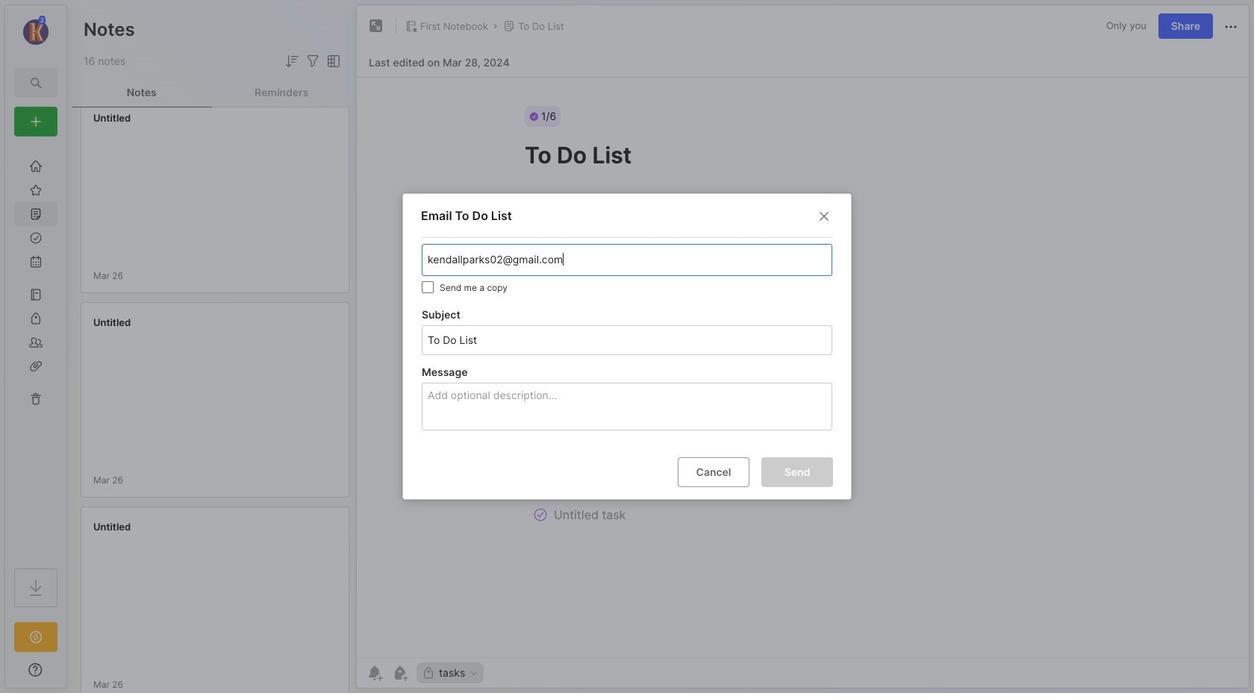 Task type: describe. For each thing, give the bounding box(es) containing it.
Add tag field
[[426, 252, 762, 268]]

expand note image
[[367, 17, 385, 35]]

add tag image
[[391, 665, 409, 683]]

upgrade image
[[27, 629, 45, 647]]

home image
[[28, 159, 43, 174]]

edit search image
[[27, 74, 45, 92]]

Add optional description... text field
[[426, 387, 832, 430]]



Task type: vqa. For each thing, say whether or not it's contained in the screenshot.
2 min ago on the top
no



Task type: locate. For each thing, give the bounding box(es) containing it.
tree
[[5, 146, 66, 556]]

main element
[[0, 0, 72, 694]]

add a reminder image
[[366, 665, 384, 683]]

Add subject... text field
[[426, 326, 826, 355]]

None checkbox
[[422, 281, 434, 293]]

Note Editor text field
[[357, 77, 1249, 658]]

close image
[[815, 207, 833, 225]]

tree inside main element
[[5, 146, 66, 556]]

tab list
[[72, 78, 352, 108]]

note window element
[[356, 4, 1250, 689]]



